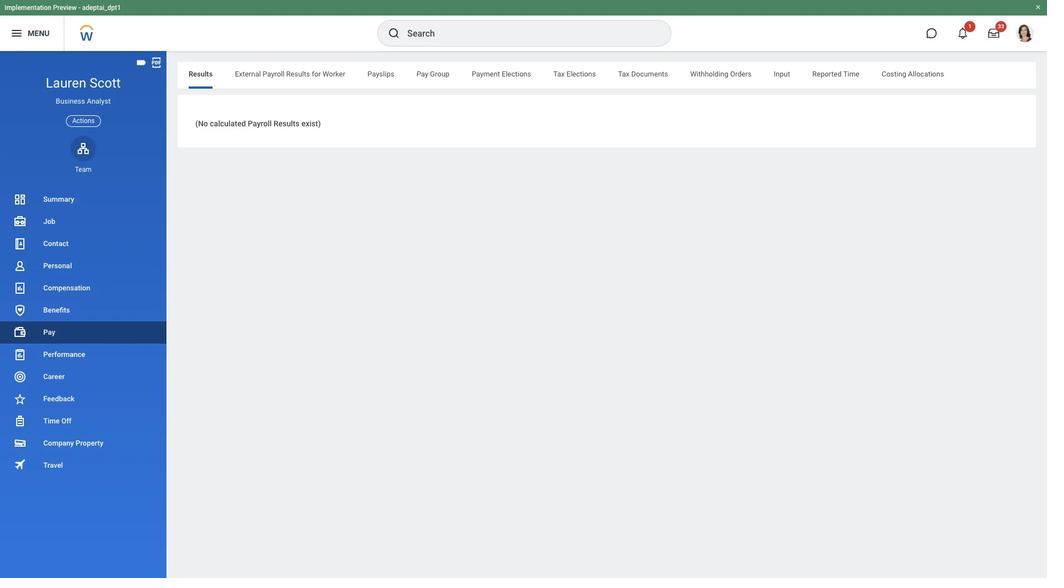 Task type: locate. For each thing, give the bounding box(es) containing it.
pay
[[417, 70, 428, 78], [43, 328, 55, 337]]

personal
[[43, 262, 72, 270]]

pay for pay
[[43, 328, 55, 337]]

external payroll results for worker
[[235, 70, 345, 78]]

time
[[843, 70, 860, 78], [43, 417, 60, 426]]

menu button
[[0, 16, 64, 51]]

company property link
[[0, 433, 166, 455]]

tab list containing results
[[178, 62, 1036, 89]]

tag image
[[135, 57, 148, 69]]

1 elections from the left
[[502, 70, 531, 78]]

tax
[[553, 70, 565, 78], [618, 70, 630, 78]]

preview
[[53, 4, 77, 12]]

lauren scott
[[46, 75, 121, 91]]

tax down search workday search box
[[553, 70, 565, 78]]

justify image
[[10, 27, 23, 40]]

withholding orders
[[690, 70, 752, 78]]

travel
[[43, 462, 63, 470]]

payslips
[[368, 70, 394, 78]]

tax elections
[[553, 70, 596, 78]]

2 tax from the left
[[618, 70, 630, 78]]

Search Workday  search field
[[407, 21, 648, 46]]

time right reported
[[843, 70, 860, 78]]

pay inside tab list
[[417, 70, 428, 78]]

exist)
[[301, 119, 321, 128]]

-
[[78, 4, 81, 12]]

pay inside pay link
[[43, 328, 55, 337]]

2 elections from the left
[[567, 70, 596, 78]]

team link
[[70, 136, 96, 174]]

for
[[312, 70, 321, 78]]

list
[[0, 189, 166, 477]]

time off image
[[13, 415, 27, 428]]

benefits
[[43, 306, 70, 315]]

0 horizontal spatial time
[[43, 417, 60, 426]]

travel link
[[0, 455, 166, 477]]

contact image
[[13, 237, 27, 251]]

orders
[[730, 70, 752, 78]]

pay group
[[417, 70, 450, 78]]

contact
[[43, 240, 69, 248]]

allocations
[[908, 70, 944, 78]]

navigation pane region
[[0, 51, 166, 579]]

1 vertical spatial time
[[43, 417, 60, 426]]

1 vertical spatial pay
[[43, 328, 55, 337]]

company
[[43, 439, 74, 448]]

0 horizontal spatial pay
[[43, 328, 55, 337]]

1 horizontal spatial time
[[843, 70, 860, 78]]

0 vertical spatial time
[[843, 70, 860, 78]]

pay left group
[[417, 70, 428, 78]]

0 horizontal spatial elections
[[502, 70, 531, 78]]

job image
[[13, 215, 27, 229]]

tax left documents
[[618, 70, 630, 78]]

documents
[[631, 70, 668, 78]]

payroll right 'external'
[[263, 70, 284, 78]]

0 horizontal spatial tax
[[553, 70, 565, 78]]

costing allocations
[[882, 70, 944, 78]]

1 horizontal spatial pay
[[417, 70, 428, 78]]

0 vertical spatial pay
[[417, 70, 428, 78]]

actions
[[72, 117, 95, 125]]

summary image
[[13, 193, 27, 206]]

benefits image
[[13, 304, 27, 317]]

1 tax from the left
[[553, 70, 565, 78]]

feedback image
[[13, 393, 27, 406]]

team
[[75, 166, 92, 174]]

0 vertical spatial payroll
[[263, 70, 284, 78]]

elections
[[502, 70, 531, 78], [567, 70, 596, 78]]

33
[[998, 23, 1004, 29]]

1 horizontal spatial elections
[[567, 70, 596, 78]]

tab list
[[178, 62, 1036, 89]]

job link
[[0, 211, 166, 233]]

payment elections
[[472, 70, 531, 78]]

elections for tax elections
[[567, 70, 596, 78]]

payroll
[[263, 70, 284, 78], [248, 119, 272, 128]]

time inside tab list
[[843, 70, 860, 78]]

payroll right calculated
[[248, 119, 272, 128]]

tax documents
[[618, 70, 668, 78]]

adeptai_dpt1
[[82, 4, 121, 12]]

time left the off
[[43, 417, 60, 426]]

results
[[189, 70, 213, 78], [286, 70, 310, 78], [274, 119, 299, 128]]

calculated
[[210, 119, 246, 128]]

1 horizontal spatial tax
[[618, 70, 630, 78]]

list containing summary
[[0, 189, 166, 477]]

implementation preview -   adeptai_dpt1
[[4, 4, 121, 12]]

implementation
[[4, 4, 51, 12]]

1
[[968, 23, 972, 29]]

contact link
[[0, 233, 166, 255]]

pay down benefits
[[43, 328, 55, 337]]



Task type: describe. For each thing, give the bounding box(es) containing it.
search image
[[387, 27, 401, 40]]

input
[[774, 70, 790, 78]]

benefits link
[[0, 300, 166, 322]]

payment
[[472, 70, 500, 78]]

withholding
[[690, 70, 728, 78]]

1 button
[[951, 21, 976, 46]]

business
[[56, 97, 85, 106]]

pay for pay group
[[417, 70, 428, 78]]

tax for tax documents
[[618, 70, 630, 78]]

view team image
[[77, 142, 90, 155]]

property
[[76, 439, 103, 448]]

actions button
[[66, 115, 101, 127]]

performance image
[[13, 348, 27, 362]]

external
[[235, 70, 261, 78]]

travel image
[[13, 459, 27, 472]]

pay image
[[13, 326, 27, 340]]

career
[[43, 373, 65, 381]]

pay link
[[0, 322, 166, 344]]

company property image
[[13, 437, 27, 451]]

summary
[[43, 195, 74, 204]]

results left for
[[286, 70, 310, 78]]

analyst
[[87, 97, 111, 106]]

reported time
[[812, 70, 860, 78]]

summary link
[[0, 189, 166, 211]]

team lauren scott element
[[70, 165, 96, 174]]

costing
[[882, 70, 906, 78]]

33 button
[[982, 21, 1007, 46]]

company property
[[43, 439, 103, 448]]

compensation link
[[0, 277, 166, 300]]

inbox large image
[[988, 28, 999, 39]]

career link
[[0, 366, 166, 388]]

close environment banner image
[[1035, 4, 1042, 11]]

time off
[[43, 417, 72, 426]]

lauren
[[46, 75, 86, 91]]

view printable version (pdf) image
[[150, 57, 163, 69]]

business analyst
[[56, 97, 111, 106]]

1 vertical spatial payroll
[[248, 119, 272, 128]]

personal link
[[0, 255, 166, 277]]

(no
[[195, 119, 208, 128]]

menu banner
[[0, 0, 1047, 51]]

notifications large image
[[957, 28, 968, 39]]

time off link
[[0, 411, 166, 433]]

career image
[[13, 371, 27, 384]]

worker
[[323, 70, 345, 78]]

reported
[[812, 70, 842, 78]]

feedback
[[43, 395, 74, 403]]

group
[[430, 70, 450, 78]]

tax for tax elections
[[553, 70, 565, 78]]

results left 'external'
[[189, 70, 213, 78]]

off
[[61, 417, 72, 426]]

personal image
[[13, 260, 27, 273]]

feedback link
[[0, 388, 166, 411]]

compensation
[[43, 284, 90, 292]]

scott
[[90, 75, 121, 91]]

performance link
[[0, 344, 166, 366]]

elections for payment elections
[[502, 70, 531, 78]]

results left "exist)"
[[274, 119, 299, 128]]

compensation image
[[13, 282, 27, 295]]

(no calculated payroll results exist)
[[195, 119, 321, 128]]

profile logan mcneil image
[[1016, 24, 1034, 44]]

payroll inside tab list
[[263, 70, 284, 78]]

time inside 'link'
[[43, 417, 60, 426]]

performance
[[43, 351, 85, 359]]

job
[[43, 218, 55, 226]]

menu
[[28, 29, 50, 38]]



Task type: vqa. For each thing, say whether or not it's contained in the screenshot.
Implementation on the top
yes



